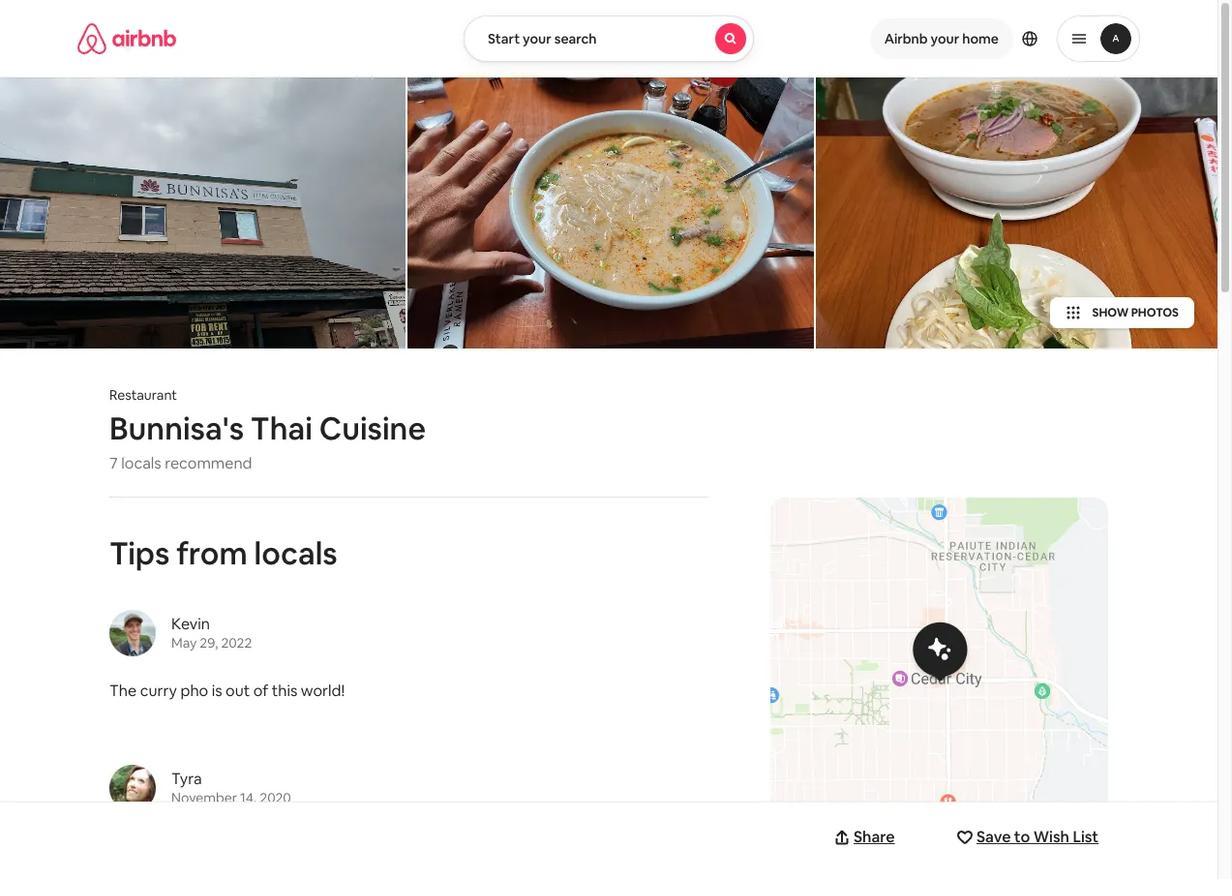 Task type: locate. For each thing, give the bounding box(es) containing it.
1 your from the left
[[523, 30, 552, 47]]

data
[[882, 819, 902, 830]]

1 horizontal spatial locals
[[254, 533, 338, 573]]

cuisine
[[319, 408, 426, 448]]

terms
[[1022, 819, 1049, 830]]

tyra november 14, 2020
[[171, 769, 291, 806]]

november
[[171, 789, 237, 806]]

1 horizontal spatial your
[[931, 30, 960, 47]]

restaurant bunnisa's thai cuisine 7 locals recommend
[[109, 386, 426, 473]]

world!
[[301, 680, 345, 701]]

locals inside restaurant bunnisa's thai cuisine 7 locals recommend
[[121, 453, 161, 473]]

photo of bunnisa's thai cuisine image
[[0, 77, 406, 348], [0, 77, 406, 348]]

airbnb your home
[[885, 30, 999, 47]]

0 vertical spatial locals
[[121, 453, 161, 473]]

your inside profile element
[[931, 30, 960, 47]]

tyra image
[[109, 765, 156, 811], [109, 765, 156, 811]]

0 horizontal spatial of
[[253, 680, 268, 701]]

kevin image
[[109, 610, 156, 656]]

bunnisa's
[[109, 408, 244, 448]]

1 vertical spatial of
[[1052, 819, 1061, 830]]

Start your search search field
[[464, 15, 754, 62]]

start your search
[[488, 30, 597, 47]]

profile element
[[777, 0, 1140, 77]]

2 your from the left
[[931, 30, 960, 47]]

map region
[[592, 341, 1232, 837]]

save
[[977, 827, 1011, 847]]

your left home
[[931, 30, 960, 47]]

is
[[212, 680, 222, 701]]

restaurant
[[109, 386, 177, 404]]

show photos button
[[1050, 297, 1195, 328]]

locals right from
[[254, 533, 338, 573]]

your right start
[[523, 30, 552, 47]]

0 vertical spatial of
[[253, 680, 268, 701]]

your
[[523, 30, 552, 47], [931, 30, 960, 47]]

29,
[[200, 634, 218, 651]]

kevin image
[[109, 610, 156, 656]]

your inside 'button'
[[523, 30, 552, 47]]

tips from locals
[[109, 533, 338, 573]]

from
[[176, 533, 248, 573]]

your for airbnb
[[931, 30, 960, 47]]

2022
[[221, 634, 252, 651]]

curry
[[140, 680, 177, 701]]

of right out
[[253, 680, 268, 701]]

this
[[272, 680, 298, 701]]

terms of use link
[[1022, 819, 1079, 830]]

0 horizontal spatial locals
[[121, 453, 161, 473]]

2020
[[260, 789, 291, 806]]

to
[[1014, 827, 1030, 847]]

save to wish list button
[[953, 818, 1109, 857]]

wish
[[1034, 827, 1070, 847]]

tyra
[[171, 769, 202, 789]]

of
[[253, 680, 268, 701], [1052, 819, 1061, 830]]

locals
[[121, 453, 161, 473], [254, 533, 338, 573]]

keyboard shortcuts image
[[833, 820, 848, 830]]

list
[[1073, 827, 1099, 847]]

may
[[171, 634, 197, 651]]

of left the use on the bottom
[[1052, 819, 1061, 830]]

show
[[1093, 305, 1129, 320]]

start
[[488, 30, 520, 47]]

home
[[963, 30, 999, 47]]

0 horizontal spatial your
[[523, 30, 552, 47]]

the
[[109, 680, 137, 701]]

1 vertical spatial locals
[[254, 533, 338, 573]]

locals right 7
[[121, 453, 161, 473]]

1 horizontal spatial of
[[1052, 819, 1061, 830]]



Task type: vqa. For each thing, say whether or not it's contained in the screenshot.
the right reservations
no



Task type: describe. For each thing, give the bounding box(es) containing it.
google image
[[776, 806, 840, 832]]

start your search button
[[464, 15, 754, 62]]

map data
[[860, 819, 902, 830]]

show photos
[[1093, 305, 1179, 320]]

save to wish list
[[977, 827, 1099, 847]]

map data button
[[860, 818, 902, 832]]

terms of use
[[1022, 819, 1079, 830]]

out
[[226, 680, 250, 701]]

kevin
[[171, 614, 210, 634]]

airbnb your home link
[[873, 18, 1011, 59]]

map
[[860, 819, 879, 830]]

14,
[[240, 789, 257, 806]]

7
[[109, 453, 118, 473]]

use
[[1063, 819, 1079, 830]]

pho
[[181, 680, 208, 701]]

recommend
[[165, 453, 252, 473]]

tips
[[109, 533, 170, 573]]

share button
[[831, 818, 905, 857]]

the curry pho is out of this world!
[[109, 680, 345, 701]]

share
[[854, 827, 895, 847]]

airbnb
[[885, 30, 928, 47]]

thai
[[251, 408, 313, 448]]

photos
[[1131, 305, 1179, 320]]

kevin may 29, 2022
[[171, 614, 252, 651]]

search
[[554, 30, 597, 47]]

your for start
[[523, 30, 552, 47]]



